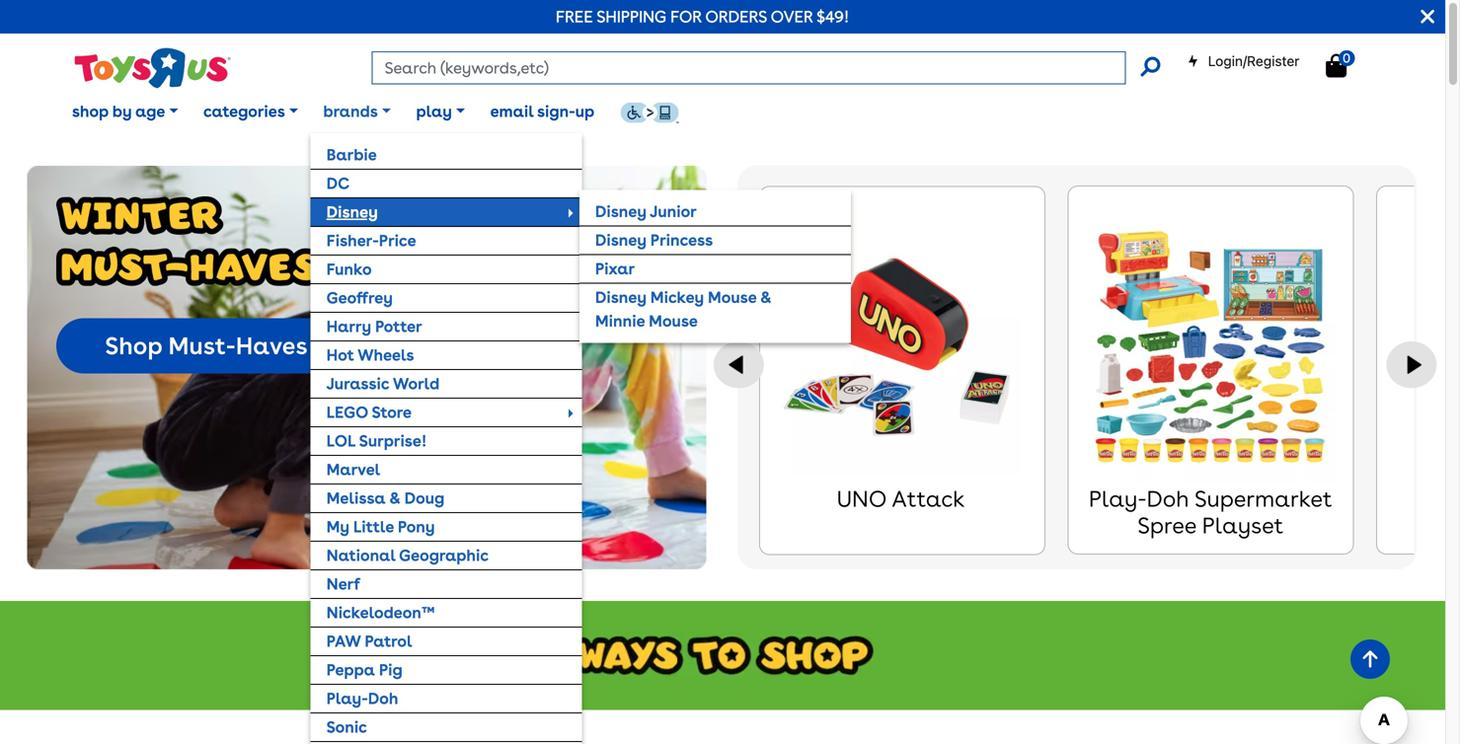 Task type: vqa. For each thing, say whether or not it's contained in the screenshot.
(LIMITED
no



Task type: describe. For each thing, give the bounding box(es) containing it.
shop by age
[[72, 102, 165, 121]]

junior
[[650, 202, 697, 221]]

nickelodeon™ link
[[311, 599, 582, 627]]

world
[[393, 374, 440, 393]]

go to previous image
[[714, 342, 765, 389]]

over
[[771, 7, 813, 26]]

fisher-
[[327, 231, 379, 250]]

store
[[372, 403, 412, 422]]

$49!
[[817, 7, 850, 26]]

geoffrey link
[[311, 284, 582, 312]]

funko link
[[311, 256, 582, 283]]

play button
[[404, 87, 478, 136]]

0 link
[[1326, 50, 1367, 79]]

sonic
[[327, 718, 367, 737]]

harry potter link
[[311, 313, 582, 341]]

age
[[135, 102, 165, 121]]

patrol
[[365, 632, 412, 651]]

peppa
[[327, 661, 375, 680]]

shop
[[72, 102, 108, 121]]

mickey
[[651, 288, 704, 307]]

disney inside "popup button"
[[327, 202, 378, 222]]

disney mickey mouse & minnie mouse link
[[580, 284, 851, 335]]

paw patrol link
[[311, 628, 582, 656]]

by
[[112, 102, 132, 121]]

1 vertical spatial mouse
[[649, 312, 698, 331]]

price
[[379, 231, 416, 250]]

& inside disney junior disney princess pixar disney mickey mouse & minnie mouse
[[760, 288, 772, 307]]

0
[[1343, 50, 1351, 65]]

little
[[353, 517, 394, 537]]

hot
[[327, 346, 354, 365]]

sign-
[[537, 102, 576, 121]]

disney up 'minnie'
[[595, 288, 647, 307]]

disney junior disney princess pixar disney mickey mouse & minnie mouse
[[595, 202, 772, 331]]

shop
[[105, 332, 162, 361]]

shop-by-brand menu
[[311, 133, 851, 745]]

fisher-price funko geoffrey harry potter hot wheels jurassic world lego store lol surprise! marvel melissa & doug my little pony national geographic nerf nickelodeon™ paw patrol peppa pig play-doh sonic
[[327, 231, 489, 737]]

shop by age button
[[59, 87, 191, 136]]

dc link
[[311, 170, 582, 197]]

doug
[[405, 489, 445, 508]]

orders
[[706, 7, 767, 26]]

nerf link
[[311, 571, 582, 598]]

shopping bag image
[[1326, 54, 1347, 78]]

nerf
[[327, 575, 360, 594]]

play
[[416, 102, 452, 121]]

geographic
[[399, 546, 489, 565]]

peppa pig link
[[311, 657, 582, 684]]

doh
[[368, 689, 398, 708]]

pixar
[[595, 259, 635, 278]]

hot wheels link
[[311, 342, 582, 369]]

my little pony link
[[311, 513, 582, 541]]

fisher-price link
[[311, 227, 582, 255]]

must-
[[168, 332, 236, 361]]

pig
[[379, 661, 403, 680]]

email
[[490, 102, 534, 121]]

menu bar containing shop by age
[[59, 77, 1446, 745]]

lol surprise! link
[[311, 427, 582, 455]]

barbie link
[[311, 141, 582, 169]]

barbie
[[327, 145, 377, 164]]

dc
[[327, 174, 350, 193]]

barbie dc
[[327, 145, 377, 193]]

marvel link
[[311, 456, 582, 484]]



Task type: locate. For each thing, give the bounding box(es) containing it.
email sign-up link
[[478, 87, 607, 136]]

free
[[556, 7, 593, 26]]

categories button
[[191, 87, 311, 136]]

geoffrey
[[327, 288, 393, 307]]

disney junior link
[[580, 198, 851, 226]]

harry
[[327, 317, 371, 336]]

Enter Keyword or Item No. search field
[[372, 51, 1126, 84]]

login/register button
[[1188, 51, 1300, 71]]

sonic link
[[311, 714, 582, 742]]

ways to shop image
[[0, 601, 1446, 711]]

& left the doug
[[389, 489, 401, 508]]

melissa & doug link
[[311, 485, 582, 512]]

marvel
[[327, 460, 380, 479]]

&
[[760, 288, 772, 307], [389, 489, 401, 508]]

play-doh link
[[311, 685, 582, 713]]

mouse down pixar link
[[708, 288, 757, 307]]

disney
[[595, 202, 647, 221], [327, 202, 378, 222], [595, 231, 647, 250], [595, 288, 647, 307]]

mouse down mickey
[[649, 312, 698, 331]]

0 horizontal spatial mouse
[[649, 312, 698, 331]]

haves
[[236, 332, 308, 361]]

play-
[[327, 689, 368, 708]]

& down pixar link
[[760, 288, 772, 307]]

pony
[[398, 517, 435, 537]]

disney button
[[311, 198, 582, 226]]

login/register
[[1209, 53, 1300, 69]]

surprise!
[[359, 431, 427, 451]]

disney menu
[[580, 190, 851, 343]]

funko
[[327, 260, 372, 279]]

my
[[327, 517, 350, 537]]

minnie
[[595, 312, 645, 331]]

up
[[576, 102, 595, 121]]

wheels
[[358, 346, 414, 365]]

for
[[671, 7, 702, 26]]

disney up fisher-
[[327, 202, 378, 222]]

disney up pixar
[[595, 231, 647, 250]]

1 horizontal spatial mouse
[[708, 288, 757, 307]]

go to next image
[[1387, 342, 1438, 389]]

free shipping for orders over $49!
[[556, 7, 850, 26]]

shop must-haves
[[105, 332, 308, 361]]

twister hero image desktop image
[[27, 166, 707, 570]]

jurassic world link
[[311, 370, 582, 398]]

national
[[327, 546, 396, 565]]

nickelodeon™
[[327, 603, 435, 623]]

0 vertical spatial mouse
[[708, 288, 757, 307]]

melissa
[[327, 489, 386, 508]]

toys r us image
[[73, 46, 231, 91]]

princess
[[651, 231, 713, 250]]

close button image
[[1421, 6, 1435, 28]]

jurassic
[[327, 374, 390, 393]]

lego store button
[[311, 399, 582, 427]]

0 horizontal spatial &
[[389, 489, 401, 508]]

paw
[[327, 632, 361, 651]]

pixar link
[[580, 255, 851, 283]]

potter
[[375, 317, 422, 336]]

shipping
[[597, 7, 667, 26]]

national geographic link
[[311, 542, 582, 570]]

disney princess link
[[580, 227, 851, 254]]

1 horizontal spatial &
[[760, 288, 772, 307]]

None search field
[[372, 51, 1161, 84]]

brands
[[323, 102, 378, 121]]

0 vertical spatial &
[[760, 288, 772, 307]]

brands button
[[311, 87, 404, 136]]

mouse
[[708, 288, 757, 307], [649, 312, 698, 331]]

this icon serves as a link to download the essential accessibility assistive technology app for individuals with physical disabilities. it is featured as part of our commitment to diversity and inclusion. image
[[620, 102, 679, 124]]

disney left the junior
[[595, 202, 647, 221]]

lol
[[327, 431, 356, 451]]

winter must haves image
[[56, 196, 322, 286]]

lego
[[327, 403, 368, 422]]

& inside fisher-price funko geoffrey harry potter hot wheels jurassic world lego store lol surprise! marvel melissa & doug my little pony national geographic nerf nickelodeon™ paw patrol peppa pig play-doh sonic
[[389, 489, 401, 508]]

email sign-up
[[490, 102, 595, 121]]

categories
[[203, 102, 285, 121]]

1 vertical spatial &
[[389, 489, 401, 508]]

menu bar
[[59, 77, 1446, 745]]

free shipping for orders over $49! link
[[556, 7, 850, 26]]



